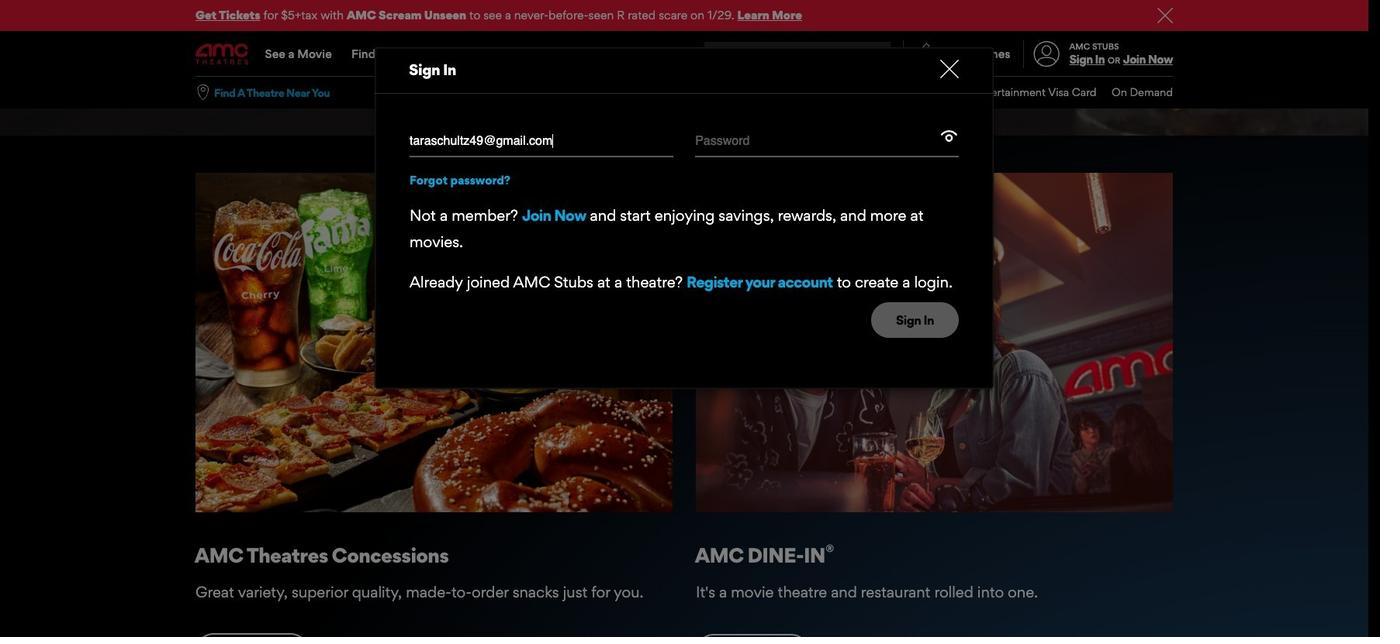 Task type: vqa. For each thing, say whether or not it's contained in the screenshot.
"SHOWTIMES" image
yes



Task type: describe. For each thing, give the bounding box(es) containing it.
amc dine-in theatres image
[[696, 173, 1174, 513]]

0 vertical spatial menu
[[196, 33, 1174, 76]]

user profile image
[[1025, 41, 1069, 67]]

1 menu item from the left
[[673, 77, 753, 108]]

Email email field
[[410, 127, 674, 158]]

5 menu item from the left
[[930, 77, 1097, 108]]

2 menu item from the left
[[753, 77, 819, 108]]

close element
[[941, 60, 959, 78]]

showtimes image
[[904, 40, 950, 68]]

submit search icon image
[[872, 48, 885, 61]]



Task type: locate. For each thing, give the bounding box(es) containing it.
menu
[[196, 33, 1174, 76], [673, 77, 1174, 108]]

6 menu item from the left
[[1097, 77, 1174, 108]]

feature fare image
[[196, 173, 673, 513]]

amc logo image
[[196, 44, 250, 65], [196, 44, 250, 65]]

menu item
[[673, 77, 753, 108], [753, 77, 819, 108], [819, 77, 865, 108], [865, 77, 930, 108], [930, 77, 1097, 108], [1097, 77, 1174, 108]]

4 menu item from the left
[[865, 77, 930, 108]]

3 menu item from the left
[[819, 77, 865, 108]]

close image
[[941, 60, 959, 78]]

sign in or join amc stubs element
[[1023, 33, 1174, 76]]

1 vertical spatial menu
[[673, 77, 1174, 108]]

Password password field
[[696, 127, 940, 156]]



